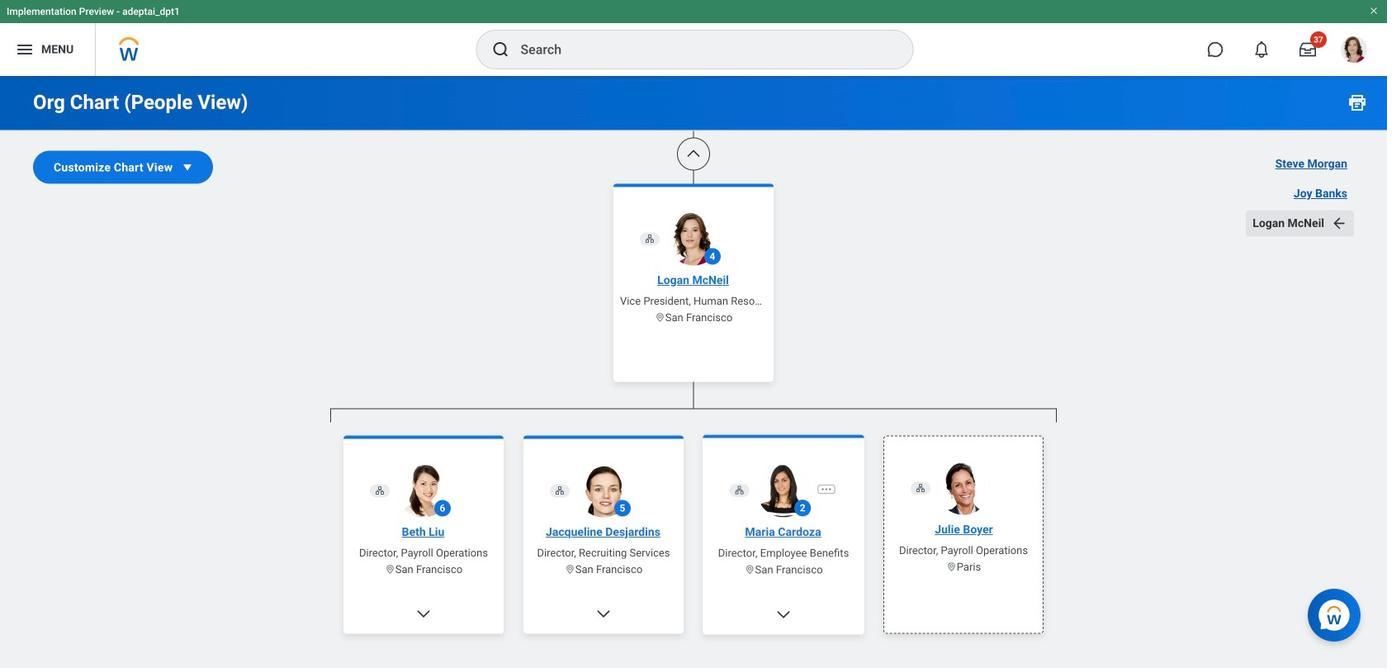 Task type: vqa. For each thing, say whether or not it's contained in the screenshot.
right view team image
yes



Task type: describe. For each thing, give the bounding box(es) containing it.
view team image
[[916, 483, 926, 493]]

notifications large image
[[1254, 41, 1270, 58]]

2 horizontal spatial location image
[[946, 562, 957, 572]]

chevron down image for location image
[[775, 611, 793, 628]]

arrow left image
[[1331, 215, 1348, 232]]

search image
[[491, 40, 511, 59]]

caret down image
[[179, 159, 196, 176]]

chevron down image for location icon to the middle
[[596, 606, 612, 622]]

2 horizontal spatial view team image
[[732, 482, 742, 493]]

location image
[[742, 566, 754, 578]]



Task type: locate. For each thing, give the bounding box(es) containing it.
banner
[[0, 0, 1388, 76]]

logan mcneil, logan mcneil, 4 direct reports element
[[330, 422, 1057, 668]]

main content
[[0, 0, 1388, 668]]

view team image for the left location icon
[[375, 486, 385, 496]]

chevron down image
[[415, 606, 432, 622], [596, 606, 612, 622], [775, 611, 793, 628]]

1 horizontal spatial location image
[[565, 564, 576, 575]]

0 horizontal spatial view team image
[[375, 486, 385, 496]]

print org chart image
[[1348, 93, 1368, 112]]

Search Workday  search field
[[521, 31, 879, 68]]

chevron up image
[[686, 146, 702, 162]]

profile logan mcneil image
[[1341, 36, 1368, 66]]

close environment banner image
[[1369, 6, 1379, 16]]

view team image
[[732, 482, 742, 493], [375, 486, 385, 496], [555, 486, 565, 496]]

0 horizontal spatial chevron down image
[[415, 606, 432, 622]]

related actions image
[[823, 480, 836, 493]]

location image
[[946, 562, 957, 572], [385, 564, 395, 575], [565, 564, 576, 575]]

1 horizontal spatial chevron down image
[[596, 606, 612, 622]]

0 horizontal spatial location image
[[385, 564, 395, 575]]

view team image for location icon to the middle
[[555, 486, 565, 496]]

justify image
[[15, 40, 35, 59]]

inbox large image
[[1300, 41, 1317, 58]]

chevron down image for the left location icon
[[415, 606, 432, 622]]

2 horizontal spatial chevron down image
[[775, 611, 793, 628]]

1 horizontal spatial view team image
[[555, 486, 565, 496]]



